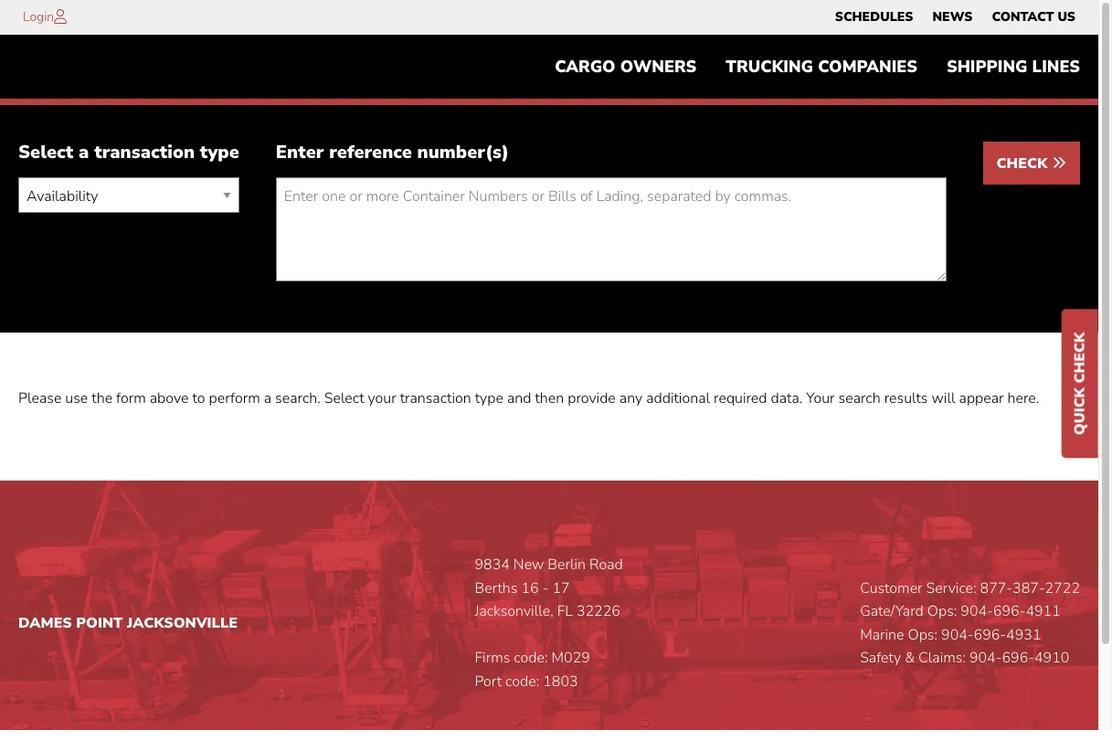 Task type: describe. For each thing, give the bounding box(es) containing it.
1 vertical spatial ops:
[[908, 625, 938, 645]]

0 horizontal spatial type
[[200, 140, 239, 165]]

check inside "quick check" link
[[1071, 332, 1091, 383]]

new
[[514, 555, 544, 575]]

0 vertical spatial select
[[18, 140, 73, 165]]

contact us link
[[992, 5, 1076, 30]]

shipping lines
[[947, 56, 1081, 78]]

16
[[522, 578, 539, 598]]

additional
[[647, 389, 710, 409]]

4911
[[1026, 602, 1061, 622]]

quick check
[[1071, 332, 1091, 435]]

cargo
[[555, 56, 616, 78]]

above
[[150, 389, 189, 409]]

contact
[[992, 8, 1055, 26]]

gate/yard
[[860, 602, 924, 622]]

your
[[807, 389, 835, 409]]

firms
[[475, 649, 510, 669]]

shipping lines link
[[932, 48, 1095, 85]]

0 vertical spatial 696-
[[994, 602, 1026, 622]]

trucking
[[726, 56, 814, 78]]

safety
[[860, 649, 902, 669]]

login link
[[23, 8, 54, 26]]

shipping
[[947, 56, 1028, 78]]

please
[[18, 389, 62, 409]]

1 vertical spatial code:
[[506, 672, 540, 692]]

then
[[535, 389, 564, 409]]

data.
[[771, 389, 803, 409]]

check inside check button
[[997, 154, 1052, 174]]

number(s)
[[417, 140, 509, 165]]

road
[[590, 555, 623, 575]]

will
[[932, 389, 956, 409]]

1 vertical spatial 904-
[[942, 625, 974, 645]]

0 vertical spatial 904-
[[961, 602, 994, 622]]

appear
[[960, 389, 1004, 409]]

customer service: 877-387-2722 gate/yard ops: 904-696-4911 marine ops: 904-696-4931 safety & claims: 904-696-4910
[[860, 578, 1081, 669]]

2 vertical spatial 696-
[[1002, 649, 1035, 669]]

user image
[[54, 9, 67, 24]]

0 vertical spatial transaction
[[94, 140, 195, 165]]

17
[[553, 578, 570, 598]]

news
[[933, 8, 973, 26]]

0 vertical spatial ops:
[[928, 602, 958, 622]]

fl
[[557, 602, 573, 622]]

form
[[116, 389, 146, 409]]

claims:
[[919, 649, 966, 669]]

9834 new berlin road berths 16 - 17 jacksonville, fl 32226
[[475, 555, 623, 622]]

0 vertical spatial code:
[[514, 649, 548, 669]]

m029
[[552, 649, 590, 669]]

cargo owners link
[[540, 48, 712, 85]]

877-
[[981, 578, 1013, 598]]

lines
[[1033, 56, 1081, 78]]

Enter reference number(s) text field
[[276, 178, 947, 282]]

here.
[[1008, 389, 1040, 409]]



Task type: locate. For each thing, give the bounding box(es) containing it.
schedules link
[[835, 5, 914, 30]]

check
[[997, 154, 1052, 174], [1071, 332, 1091, 383]]

code: up 1803
[[514, 649, 548, 669]]

1 horizontal spatial a
[[264, 389, 272, 409]]

0 vertical spatial type
[[200, 140, 239, 165]]

any
[[620, 389, 643, 409]]

us
[[1058, 8, 1076, 26]]

customer
[[860, 578, 923, 598]]

enter reference number(s)
[[276, 140, 509, 165]]

0 vertical spatial check
[[997, 154, 1052, 174]]

search
[[839, 389, 881, 409]]

menu bar up shipping
[[826, 5, 1086, 30]]

select a transaction type
[[18, 140, 239, 165]]

a
[[79, 140, 89, 165], [264, 389, 272, 409]]

menu bar down schedules link
[[540, 48, 1095, 85]]

9834
[[475, 555, 510, 575]]

904- up claims: at bottom right
[[942, 625, 974, 645]]

berlin
[[548, 555, 586, 575]]

0 horizontal spatial a
[[79, 140, 89, 165]]

1 horizontal spatial select
[[324, 389, 364, 409]]

type left and
[[475, 389, 504, 409]]

quick
[[1071, 387, 1091, 435]]

berths
[[475, 578, 518, 598]]

2722
[[1046, 578, 1081, 598]]

required
[[714, 389, 768, 409]]

cargo owners
[[555, 56, 697, 78]]

-
[[543, 578, 549, 598]]

port
[[475, 672, 502, 692]]

904-
[[961, 602, 994, 622], [942, 625, 974, 645], [970, 649, 1002, 669]]

32226
[[577, 602, 621, 622]]

point
[[76, 613, 123, 634]]

ops: up &
[[908, 625, 938, 645]]

contact us
[[992, 8, 1076, 26]]

to
[[192, 389, 205, 409]]

provide
[[568, 389, 616, 409]]

1 vertical spatial menu bar
[[540, 48, 1095, 85]]

transaction
[[94, 140, 195, 165], [400, 389, 471, 409]]

1 horizontal spatial transaction
[[400, 389, 471, 409]]

387-
[[1013, 578, 1046, 598]]

0 horizontal spatial select
[[18, 140, 73, 165]]

please use the form above to perform a search. select your transaction type and then provide any additional required data. your search results will appear here.
[[18, 389, 1040, 409]]

1 vertical spatial select
[[324, 389, 364, 409]]

trucking companies
[[726, 56, 918, 78]]

904- right claims: at bottom right
[[970, 649, 1002, 669]]

4931
[[1007, 625, 1042, 645]]

quick check link
[[1062, 309, 1099, 458]]

904- down 877-
[[961, 602, 994, 622]]

use
[[65, 389, 88, 409]]

footer
[[0, 481, 1099, 730]]

type
[[200, 140, 239, 165], [475, 389, 504, 409]]

schedules
[[835, 8, 914, 26]]

code:
[[514, 649, 548, 669], [506, 672, 540, 692]]

angle double right image
[[1052, 156, 1067, 170]]

dames
[[18, 613, 72, 634]]

1 vertical spatial type
[[475, 389, 504, 409]]

1 vertical spatial transaction
[[400, 389, 471, 409]]

2 vertical spatial 904-
[[970, 649, 1002, 669]]

jacksonville
[[127, 613, 238, 634]]

1803
[[543, 672, 578, 692]]

login
[[23, 8, 54, 26]]

0 vertical spatial a
[[79, 140, 89, 165]]

owners
[[621, 56, 697, 78]]

companies
[[818, 56, 918, 78]]

menu bar containing cargo owners
[[540, 48, 1095, 85]]

ops: down service:
[[928, 602, 958, 622]]

1 horizontal spatial check
[[1071, 332, 1091, 383]]

code: right port
[[506, 672, 540, 692]]

footer containing 9834 new berlin road
[[0, 481, 1099, 730]]

4910
[[1035, 649, 1070, 669]]

menu bar
[[826, 5, 1086, 30], [540, 48, 1095, 85]]

results
[[885, 389, 928, 409]]

news link
[[933, 5, 973, 30]]

firms code:  m029 port code:  1803
[[475, 649, 590, 692]]

perform
[[209, 389, 260, 409]]

1 vertical spatial a
[[264, 389, 272, 409]]

1 vertical spatial 696-
[[974, 625, 1007, 645]]

&
[[905, 649, 915, 669]]

marine
[[860, 625, 905, 645]]

enter
[[276, 140, 324, 165]]

0 vertical spatial menu bar
[[826, 5, 1086, 30]]

check button
[[983, 142, 1081, 185]]

696-
[[994, 602, 1026, 622], [974, 625, 1007, 645], [1002, 649, 1035, 669]]

1 vertical spatial check
[[1071, 332, 1091, 383]]

type left enter
[[200, 140, 239, 165]]

the
[[92, 389, 113, 409]]

trucking companies link
[[712, 48, 932, 85]]

menu bar containing schedules
[[826, 5, 1086, 30]]

select
[[18, 140, 73, 165], [324, 389, 364, 409]]

1 horizontal spatial type
[[475, 389, 504, 409]]

service:
[[927, 578, 977, 598]]

your
[[368, 389, 396, 409]]

and
[[507, 389, 532, 409]]

jacksonville,
[[475, 602, 554, 622]]

dames point jacksonville
[[18, 613, 238, 634]]

search.
[[275, 389, 321, 409]]

reference
[[329, 140, 412, 165]]

0 horizontal spatial transaction
[[94, 140, 195, 165]]

ops:
[[928, 602, 958, 622], [908, 625, 938, 645]]

0 horizontal spatial check
[[997, 154, 1052, 174]]



Task type: vqa. For each thing, say whether or not it's contained in the screenshot.
the "2722"
yes



